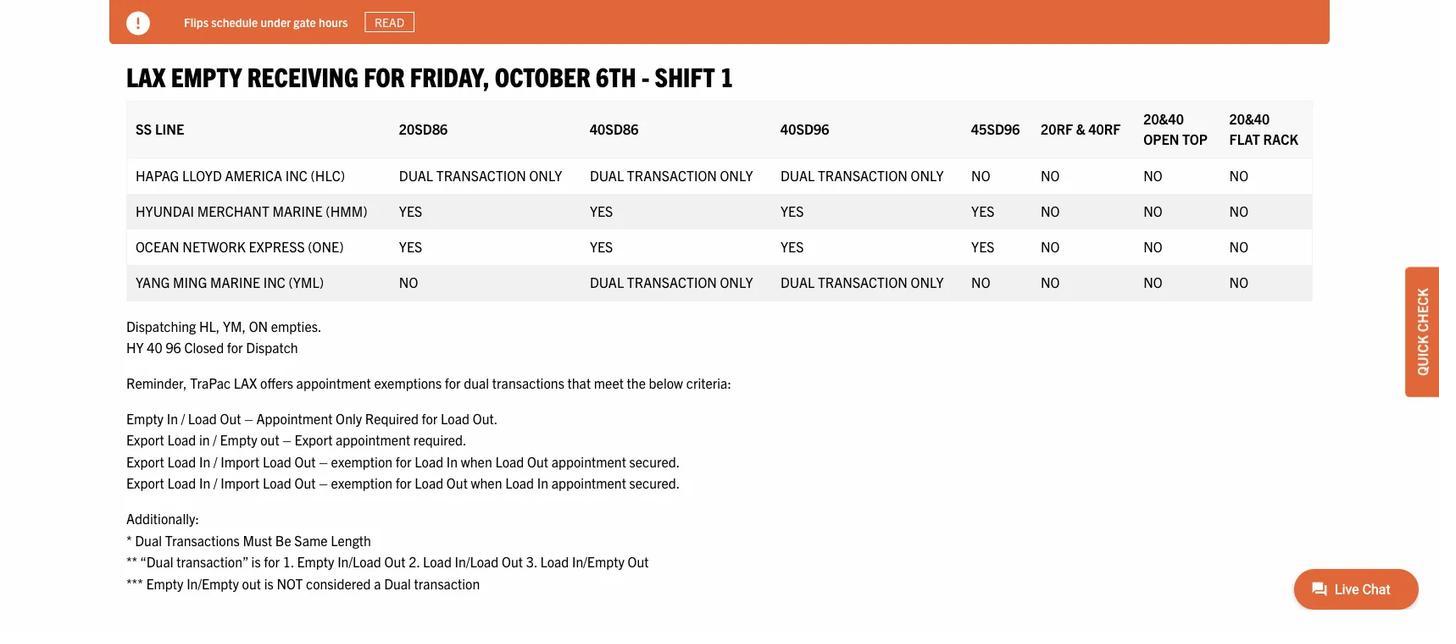 Task type: locate. For each thing, give the bounding box(es) containing it.
no
[[971, 167, 990, 184], [1041, 167, 1060, 184], [1144, 167, 1163, 184], [1230, 167, 1249, 184], [1041, 203, 1060, 220], [1144, 203, 1163, 220], [1230, 203, 1249, 220], [1041, 239, 1060, 256], [1144, 239, 1163, 256], [1230, 239, 1249, 256], [399, 274, 418, 291], [971, 274, 990, 291], [1041, 274, 1060, 291], [1144, 274, 1163, 291], [1230, 274, 1249, 291]]

export
[[126, 432, 164, 449], [295, 432, 333, 449], [126, 453, 164, 470], [126, 475, 164, 492]]

hy
[[126, 340, 144, 357]]

2.
[[409, 554, 420, 571]]

20&40 flat rack
[[1230, 111, 1298, 148]]

/ down reminder,
[[181, 410, 185, 427]]

inc left (yml)
[[263, 274, 286, 291]]

import down the appointment
[[221, 453, 260, 470]]

out down the appointment
[[260, 432, 279, 449]]

0 vertical spatial import
[[221, 453, 260, 470]]

criteria:
[[686, 375, 731, 392]]

below
[[649, 375, 683, 392]]

in/empty right 3.
[[572, 554, 625, 571]]

transaction
[[414, 576, 480, 592]]

hapag
[[136, 167, 179, 184]]

empty down "dual
[[146, 576, 183, 592]]

0 horizontal spatial 20&40
[[1144, 111, 1184, 128]]

secured.
[[629, 453, 680, 470], [629, 475, 680, 492]]

1 secured. from the top
[[629, 453, 680, 470]]

1 vertical spatial secured.
[[629, 475, 680, 492]]

express
[[249, 239, 305, 256]]

meet
[[594, 375, 624, 392]]

that
[[567, 375, 591, 392]]

3.
[[526, 554, 537, 571]]

only
[[529, 167, 562, 184], [720, 167, 753, 184], [911, 167, 944, 184], [720, 274, 753, 291], [911, 274, 944, 291]]

trapac
[[190, 375, 231, 392]]

required
[[365, 410, 419, 427]]

dual
[[135, 532, 162, 549], [384, 576, 411, 592]]

1 vertical spatial in/empty
[[187, 576, 239, 592]]

20&40 for open
[[1144, 111, 1184, 128]]

open
[[1144, 131, 1179, 148]]

0 horizontal spatial in/load
[[337, 554, 381, 571]]

/
[[181, 410, 185, 427], [213, 432, 217, 449], [214, 453, 217, 470], [214, 475, 217, 492]]

when down out.
[[471, 475, 502, 492]]

in/load up transaction
[[455, 554, 499, 571]]

20&40 up open
[[1144, 111, 1184, 128]]

0 vertical spatial in/empty
[[572, 554, 625, 571]]

20&40
[[1144, 111, 1184, 128], [1230, 111, 1270, 128]]

20&40 inside 20&40 flat rack
[[1230, 111, 1270, 128]]

1 horizontal spatial marine
[[273, 203, 323, 220]]

when down the required.
[[461, 453, 492, 470]]

"dual
[[140, 554, 173, 571]]

0 horizontal spatial marine
[[210, 274, 260, 291]]

dual right the *
[[135, 532, 162, 549]]

the
[[627, 375, 646, 392]]

/ down trapac
[[214, 453, 217, 470]]

0 vertical spatial marine
[[273, 203, 323, 220]]

marine
[[273, 203, 323, 220], [210, 274, 260, 291]]

out
[[220, 410, 241, 427], [295, 453, 316, 470], [527, 453, 548, 470], [295, 475, 316, 492], [447, 475, 468, 492], [384, 554, 406, 571], [502, 554, 523, 571], [628, 554, 649, 571]]

0 vertical spatial exemption
[[331, 453, 393, 470]]

0 vertical spatial is
[[251, 554, 261, 571]]

inc
[[285, 167, 308, 184], [263, 274, 286, 291]]

empty
[[126, 410, 164, 427], [220, 432, 257, 449], [297, 554, 334, 571], [146, 576, 183, 592]]

gate
[[294, 14, 316, 29]]

0 vertical spatial secured.
[[629, 453, 680, 470]]

0 vertical spatial dual
[[135, 532, 162, 549]]

0 horizontal spatial is
[[251, 554, 261, 571]]

1 vertical spatial dual
[[384, 576, 411, 592]]

transactions
[[492, 375, 564, 392]]

hyundai
[[136, 203, 194, 220]]

2 in/load from the left
[[455, 554, 499, 571]]

ocean network express (one)
[[136, 239, 344, 256]]

1 20&40 from the left
[[1144, 111, 1184, 128]]

1 vertical spatial import
[[221, 475, 260, 492]]

(yml)
[[289, 274, 324, 291]]

1 exemption from the top
[[331, 453, 393, 470]]

out left the not
[[242, 576, 261, 592]]

dual right a
[[384, 576, 411, 592]]

0 vertical spatial inc
[[285, 167, 308, 184]]

20&40 up flat
[[1230, 111, 1270, 128]]

20rf
[[1041, 121, 1073, 138]]

marine up express
[[273, 203, 323, 220]]

1 horizontal spatial 20&40
[[1230, 111, 1270, 128]]

1 vertical spatial inc
[[263, 274, 286, 291]]

1 horizontal spatial in/load
[[455, 554, 499, 571]]

exemption down only
[[331, 453, 393, 470]]

40rf
[[1089, 121, 1121, 138]]

1 vertical spatial out
[[242, 576, 261, 592]]

40sd96
[[781, 121, 829, 138]]

only
[[336, 410, 362, 427]]

in/empty down the transaction"
[[187, 576, 239, 592]]

length
[[331, 532, 371, 549]]

1 horizontal spatial is
[[264, 576, 274, 592]]

2 20&40 from the left
[[1230, 111, 1270, 128]]

ss
[[136, 121, 152, 138]]

in/empty
[[572, 554, 625, 571], [187, 576, 239, 592]]

-
[[642, 59, 649, 93]]

read link
[[365, 12, 414, 32]]

1 horizontal spatial lax
[[234, 375, 257, 392]]

out inside additionally: * dual transactions must be same length ** "dual transaction" is for 1. empty in/load out 2. load in/load out 3. load in/empty out *** empty in/empty out is not considered a dual transaction
[[242, 576, 261, 592]]

1 vertical spatial when
[[471, 475, 502, 492]]

is down must
[[251, 554, 261, 571]]

out
[[260, 432, 279, 449], [242, 576, 261, 592]]

1 vertical spatial marine
[[210, 274, 260, 291]]

1 vertical spatial exemption
[[331, 475, 393, 492]]

empty
[[171, 59, 242, 93]]

inc left (hlc)
[[285, 167, 308, 184]]

ym,
[[223, 318, 246, 335]]

(one)
[[308, 239, 344, 256]]

import up must
[[221, 475, 260, 492]]

is left the not
[[264, 576, 274, 592]]

ocean
[[136, 239, 179, 256]]

–
[[244, 410, 253, 427], [282, 432, 292, 449], [319, 453, 328, 470], [319, 475, 328, 492]]

empty down same
[[297, 554, 334, 571]]

appointment
[[296, 375, 371, 392], [336, 432, 410, 449], [552, 453, 626, 470], [552, 475, 626, 492]]

for inside dispatching hl, ym, on empties. hy 40 96 closed for dispatch
[[227, 340, 243, 357]]

import
[[221, 453, 260, 470], [221, 475, 260, 492]]

lax down solid 'icon'
[[126, 59, 166, 93]]

40
[[147, 340, 162, 357]]

/ up transactions
[[214, 475, 217, 492]]

exemption up length
[[331, 475, 393, 492]]

quick
[[1414, 335, 1431, 376]]

yes
[[399, 203, 422, 220], [590, 203, 613, 220], [781, 203, 804, 220], [971, 203, 995, 220], [399, 239, 422, 256], [590, 239, 613, 256], [781, 239, 804, 256], [971, 239, 995, 256]]

1 vertical spatial lax
[[234, 375, 257, 392]]

hapag lloyd america inc (hlc)
[[136, 167, 345, 184]]

read
[[375, 14, 405, 30]]

in/load down length
[[337, 554, 381, 571]]

considered
[[306, 576, 371, 592]]

20&40 inside 20&40 open top
[[1144, 111, 1184, 128]]

/ right "in"
[[213, 432, 217, 449]]

1.
[[283, 554, 294, 571]]

1 vertical spatial is
[[264, 576, 274, 592]]

45sd96
[[971, 121, 1020, 138]]

not
[[277, 576, 303, 592]]

inc for (yml)
[[263, 274, 286, 291]]

96
[[166, 340, 181, 357]]

america
[[225, 167, 282, 184]]

check
[[1414, 288, 1431, 332]]

marine down ocean network express (one)
[[210, 274, 260, 291]]

lax left offers
[[234, 375, 257, 392]]

dual
[[399, 167, 433, 184], [590, 167, 624, 184], [781, 167, 815, 184], [590, 274, 624, 291], [781, 274, 815, 291]]

2 exemption from the top
[[331, 475, 393, 492]]

0 vertical spatial lax
[[126, 59, 166, 93]]

0 vertical spatial out
[[260, 432, 279, 449]]

in/load
[[337, 554, 381, 571], [455, 554, 499, 571]]



Task type: describe. For each thing, give the bounding box(es) containing it.
network
[[182, 239, 246, 256]]

receiving
[[247, 59, 358, 93]]

empties.
[[271, 318, 322, 335]]

40sd86
[[590, 121, 639, 138]]

empty in / load out – appointment only required for load out. export load in / empty out – export appointment required. export load in / import load out – exemption for load in when load out appointment secured. export load in / import load out – exemption for load out when load in appointment secured.
[[126, 410, 680, 492]]

must
[[243, 532, 272, 549]]

transaction"
[[176, 554, 248, 571]]

1 import from the top
[[221, 453, 260, 470]]

1 horizontal spatial in/empty
[[572, 554, 625, 571]]

20&40 for flat
[[1230, 111, 1270, 128]]

hl,
[[199, 318, 220, 335]]

ming
[[173, 274, 207, 291]]

marine for ming
[[210, 274, 260, 291]]

top
[[1182, 131, 1208, 148]]

in
[[199, 432, 210, 449]]

reminder, trapac lax offers appointment exemptions for dual transactions that meet the below criteria:
[[126, 375, 731, 392]]

dual
[[464, 375, 489, 392]]

for
[[364, 59, 405, 93]]

offers
[[260, 375, 293, 392]]

dispatch
[[246, 340, 298, 357]]

appointment
[[256, 410, 333, 427]]

merchant
[[197, 203, 269, 220]]

dispatching
[[126, 318, 196, 335]]

***
[[126, 576, 143, 592]]

same
[[294, 532, 328, 549]]

transactions
[[165, 532, 240, 549]]

shift
[[655, 59, 715, 93]]

lloyd
[[182, 167, 222, 184]]

0 vertical spatial when
[[461, 453, 492, 470]]

flips schedule under gate hours
[[184, 14, 348, 29]]

marine for merchant
[[273, 203, 323, 220]]

hyundai merchant marine (hmm)
[[136, 203, 367, 220]]

2 secured. from the top
[[629, 475, 680, 492]]

required.
[[414, 432, 467, 449]]

october
[[495, 59, 591, 93]]

flat
[[1230, 131, 1260, 148]]

(hlc)
[[311, 167, 345, 184]]

2 import from the top
[[221, 475, 260, 492]]

0 horizontal spatial in/empty
[[187, 576, 239, 592]]

*
[[126, 532, 132, 549]]

dispatching hl, ym, on empties. hy 40 96 closed for dispatch
[[126, 318, 322, 357]]

1
[[720, 59, 733, 93]]

hours
[[319, 14, 348, 29]]

flips
[[184, 14, 209, 29]]

yang
[[136, 274, 170, 291]]

schedule
[[211, 14, 258, 29]]

20sd86
[[399, 121, 448, 138]]

6th
[[596, 59, 636, 93]]

under
[[261, 14, 291, 29]]

closed
[[184, 340, 224, 357]]

additionally: * dual transactions must be same length ** "dual transaction" is for 1. empty in/load out 2. load in/load out 3. load in/empty out *** empty in/empty out is not considered a dual transaction
[[126, 510, 649, 592]]

20&40 open top
[[1144, 111, 1208, 148]]

line
[[155, 121, 184, 138]]

yang ming marine inc (yml)
[[136, 274, 324, 291]]

additionally:
[[126, 510, 199, 527]]

inc for (hlc)
[[285, 167, 308, 184]]

on
[[249, 318, 268, 335]]

for inside additionally: * dual transactions must be same length ** "dual transaction" is for 1. empty in/load out 2. load in/load out 3. load in/empty out *** empty in/empty out is not considered a dual transaction
[[264, 554, 280, 571]]

**
[[126, 554, 137, 571]]

1 horizontal spatial dual
[[384, 576, 411, 592]]

friday,
[[410, 59, 489, 93]]

0 horizontal spatial dual
[[135, 532, 162, 549]]

solid image
[[126, 11, 150, 35]]

&
[[1076, 121, 1086, 138]]

ss line
[[136, 121, 184, 138]]

empty right "in"
[[220, 432, 257, 449]]

exemptions
[[374, 375, 442, 392]]

be
[[275, 532, 291, 549]]

0 horizontal spatial lax
[[126, 59, 166, 93]]

20rf & 40rf
[[1041, 121, 1121, 138]]

quick check
[[1414, 288, 1431, 376]]

a
[[374, 576, 381, 592]]

lax empty receiving           for friday, october 6th              - shift 1
[[126, 59, 733, 93]]

1 in/load from the left
[[337, 554, 381, 571]]

rack
[[1263, 131, 1298, 148]]

out inside empty in / load out – appointment only required for load out. export load in / empty out – export appointment required. export load in / import load out – exemption for load in when load out appointment secured. export load in / import load out – exemption for load out when load in appointment secured.
[[260, 432, 279, 449]]

quick check link
[[1405, 267, 1439, 397]]

out.
[[473, 410, 498, 427]]

empty down reminder,
[[126, 410, 164, 427]]

reminder,
[[126, 375, 187, 392]]



Task type: vqa. For each thing, say whether or not it's contained in the screenshot.
out in the Additionally: * Dual Transactions Must Be Same Length ** "Dual transaction" is for 1. Empty In/Load Out 2. Load In/Load Out 3. Load In/Empty Out *** Empty In/Empty out is NOT considered a Dual transaction
yes



